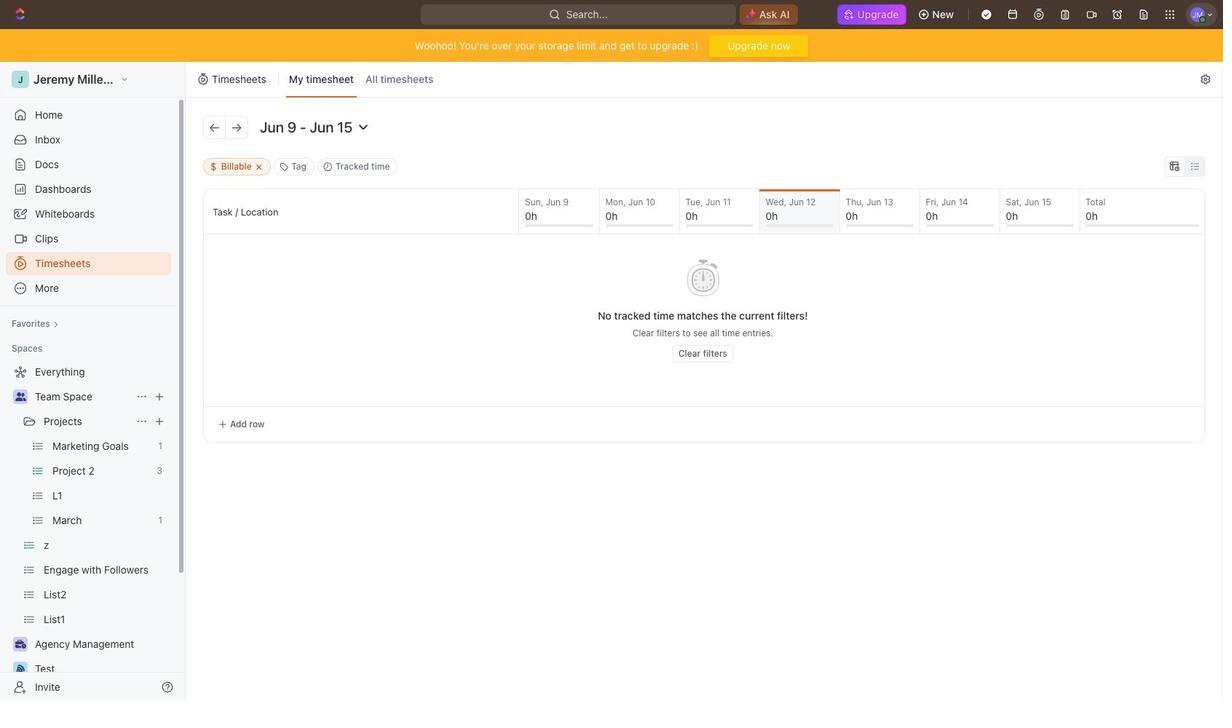 Task type: describe. For each thing, give the bounding box(es) containing it.
business time image
[[15, 640, 26, 649]]

tree inside 'sidebar' navigation
[[6, 361, 171, 702]]

pizza slice image
[[16, 665, 25, 674]]

sidebar navigation
[[0, 62, 189, 702]]



Task type: vqa. For each thing, say whether or not it's contained in the screenshot.
e.g. Marketing, Engineering, HR field
no



Task type: locate. For each thing, give the bounding box(es) containing it.
jeremy miller's workspace, , element
[[12, 71, 29, 88]]

tree
[[6, 361, 171, 702]]

user group image
[[15, 393, 26, 401]]

tab list
[[286, 62, 437, 98]]



